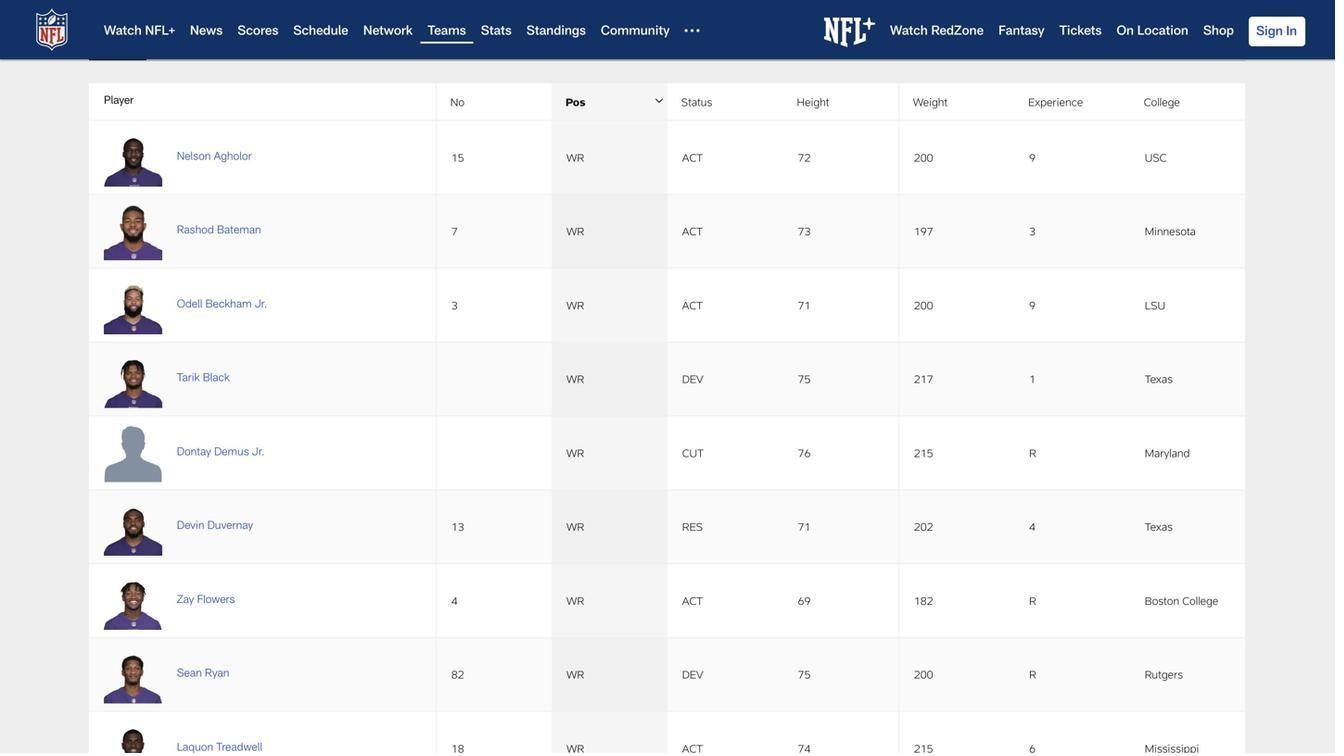 Task type: vqa. For each thing, say whether or not it's contained in the screenshot.


Task type: describe. For each thing, give the bounding box(es) containing it.
bateman
[[217, 226, 261, 237]]

wr for 13
[[567, 520, 585, 534]]

down image
[[655, 99, 663, 106]]

schedule
[[293, 26, 348, 39]]

69
[[798, 594, 811, 608]]

r for 215
[[1029, 447, 1037, 460]]

tarik
[[177, 374, 200, 385]]

height
[[797, 95, 829, 108]]

black
[[203, 374, 230, 385]]

beckham
[[205, 300, 252, 311]]

15
[[451, 151, 464, 164]]

standings
[[527, 26, 586, 39]]

197
[[914, 225, 934, 238]]

73
[[798, 225, 811, 238]]

texas for 1
[[1145, 373, 1173, 386]]

act for 73
[[682, 225, 703, 238]]

nfl shield image
[[30, 7, 74, 52]]

sean ryan link
[[177, 670, 421, 681]]

nelson agholor
[[177, 152, 252, 163]]

wr for 7
[[567, 225, 585, 238]]

nelson
[[177, 152, 211, 163]]

teams
[[428, 26, 466, 39]]

location
[[1138, 26, 1189, 39]]

dots image
[[685, 23, 700, 38]]

zay flowers
[[177, 596, 235, 607]]

news link
[[190, 26, 223, 39]]

banner containing watch nfl+
[[0, 0, 1335, 59]]

act for 69
[[682, 594, 703, 608]]

5 wr from the top
[[567, 447, 585, 460]]

no
[[450, 95, 465, 108]]

200 for 71
[[914, 299, 934, 312]]

minnesota
[[1145, 225, 1196, 238]]

215
[[914, 447, 934, 460]]

pos
[[566, 95, 586, 108]]

tickets
[[1060, 26, 1102, 39]]

dontay demus jr.
[[177, 448, 265, 459]]

watch for watch redzone
[[890, 26, 928, 39]]

75 for 217
[[798, 373, 811, 386]]

fantasy link
[[999, 26, 1045, 39]]

nfl+
[[145, 26, 175, 39]]

demus
[[214, 448, 249, 459]]

sean
[[177, 670, 202, 681]]

standings link
[[527, 26, 586, 39]]

community
[[601, 26, 670, 39]]

boston college
[[1145, 594, 1219, 608]]

76
[[798, 447, 811, 460]]

watch for watch nfl+
[[104, 26, 142, 39]]

1 horizontal spatial 4
[[1029, 520, 1036, 534]]

rashod bateman
[[177, 226, 261, 237]]

72
[[798, 151, 811, 164]]

boston
[[1145, 594, 1180, 608]]

experience
[[1028, 95, 1083, 108]]

dontay
[[177, 448, 211, 459]]

71 for res
[[798, 520, 811, 534]]

sign in
[[1257, 26, 1297, 39]]

agholor
[[214, 152, 252, 163]]

jr. for cut
[[252, 448, 265, 459]]

on location link
[[1117, 26, 1189, 39]]

devin
[[177, 522, 204, 533]]

sean ryan
[[177, 670, 229, 681]]

maryland
[[1145, 447, 1190, 460]]

7
[[451, 225, 458, 238]]

in
[[1287, 26, 1297, 39]]

flowers
[[197, 596, 235, 607]]

network
[[363, 26, 413, 39]]

news
[[190, 26, 223, 39]]

texas for 4
[[1145, 520, 1173, 534]]

nfl+ image
[[824, 18, 875, 47]]

tickets link
[[1060, 26, 1102, 39]]

odell beckham jr.
[[177, 300, 267, 311]]

rashod bateman link
[[177, 226, 421, 237]]

9 for lsu
[[1029, 299, 1036, 312]]

182
[[914, 594, 934, 608]]



Task type: locate. For each thing, give the bounding box(es) containing it.
1 wr from the top
[[567, 151, 585, 164]]

1 horizontal spatial college
[[1183, 594, 1219, 608]]

1 vertical spatial 3
[[451, 299, 458, 312]]

0 vertical spatial college
[[1144, 95, 1180, 108]]

0 horizontal spatial 3
[[451, 299, 458, 312]]

1 act from the top
[[682, 151, 703, 164]]

3 r from the top
[[1029, 668, 1037, 682]]

4 act from the top
[[682, 594, 703, 608]]

75 for 200
[[798, 668, 811, 682]]

college right the boston on the bottom of the page
[[1183, 594, 1219, 608]]

stats link
[[481, 26, 512, 39]]

0 vertical spatial texas
[[1145, 373, 1173, 386]]

202
[[914, 520, 934, 534]]

2 9 from the top
[[1029, 299, 1036, 312]]

1 vertical spatial college
[[1183, 594, 1219, 608]]

82
[[451, 668, 464, 682]]

stats
[[481, 26, 512, 39]]

watch
[[104, 26, 142, 39], [890, 26, 928, 39]]

cut
[[682, 447, 704, 460]]

1 9 from the top
[[1029, 151, 1036, 164]]

200 down 182
[[914, 668, 934, 682]]

1 vertical spatial texas
[[1145, 520, 1173, 534]]

duvernay
[[207, 522, 253, 533]]

dontay demus jr. link
[[177, 448, 421, 459]]

wr for 82
[[567, 668, 585, 682]]

zay
[[177, 596, 194, 607]]

dev for 217
[[682, 373, 704, 386]]

9 down experience
[[1029, 151, 1036, 164]]

2 75 from the top
[[798, 668, 811, 682]]

0 vertical spatial 71
[[798, 299, 811, 312]]

9 for usc
[[1029, 151, 1036, 164]]

1 watch from the left
[[104, 26, 142, 39]]

3 200 from the top
[[914, 668, 934, 682]]

0 vertical spatial 9
[[1029, 151, 1036, 164]]

217
[[914, 373, 934, 386]]

9
[[1029, 151, 1036, 164], [1029, 299, 1036, 312]]

tarik black link
[[177, 374, 421, 385]]

3 wr from the top
[[567, 299, 585, 312]]

2 71 from the top
[[798, 520, 811, 534]]

wr for 4
[[567, 594, 585, 608]]

1 vertical spatial jr.
[[252, 448, 265, 459]]

r for 200
[[1029, 668, 1037, 682]]

weight
[[913, 95, 948, 108]]

watch nfl+
[[104, 26, 175, 39]]

0 vertical spatial dev
[[682, 373, 704, 386]]

1 texas from the top
[[1145, 373, 1173, 386]]

scores link
[[238, 26, 279, 39]]

lsu
[[1145, 299, 1166, 312]]

tarik black
[[177, 374, 230, 385]]

0 vertical spatial r
[[1029, 447, 1037, 460]]

0 vertical spatial 75
[[798, 373, 811, 386]]

1 horizontal spatial watch
[[890, 26, 928, 39]]

4 wr from the top
[[567, 373, 585, 386]]

1 vertical spatial r
[[1029, 594, 1037, 608]]

0 vertical spatial jr.
[[255, 300, 267, 311]]

1 vertical spatial 75
[[798, 668, 811, 682]]

1 vertical spatial 4
[[451, 594, 458, 608]]

odell beckham jr. link
[[177, 300, 421, 311]]

banner
[[0, 0, 1335, 59]]

1 71 from the top
[[798, 299, 811, 312]]

1 vertical spatial dev
[[682, 668, 704, 682]]

player
[[104, 96, 134, 107]]

3 act from the top
[[682, 299, 703, 312]]

9 up 1
[[1029, 299, 1036, 312]]

jr. for act
[[255, 300, 267, 311]]

6 wr from the top
[[567, 520, 585, 534]]

1 dev from the top
[[682, 373, 704, 386]]

on location
[[1117, 26, 1189, 39]]

jr. right beckham
[[255, 300, 267, 311]]

0 vertical spatial 3
[[1029, 225, 1036, 238]]

watch nfl+ link
[[104, 26, 175, 39]]

200
[[914, 151, 934, 164], [914, 299, 934, 312], [914, 668, 934, 682]]

fantasy
[[999, 26, 1045, 39]]

college
[[1144, 95, 1180, 108], [1183, 594, 1219, 608]]

network link
[[363, 26, 413, 39]]

ryan
[[205, 670, 229, 681]]

0 horizontal spatial watch
[[104, 26, 142, 39]]

teams link
[[428, 26, 466, 39]]

71 down 73
[[798, 299, 811, 312]]

texas down lsu
[[1145, 373, 1173, 386]]

shop link
[[1204, 26, 1234, 39]]

r for 182
[[1029, 594, 1037, 608]]

act for 71
[[682, 299, 703, 312]]

1 vertical spatial 71
[[798, 520, 811, 534]]

2 r from the top
[[1029, 594, 1037, 608]]

wr for 15
[[567, 151, 585, 164]]

0 horizontal spatial college
[[1144, 95, 1180, 108]]

act for 72
[[682, 151, 703, 164]]

jr.
[[255, 300, 267, 311], [252, 448, 265, 459]]

0 vertical spatial 4
[[1029, 520, 1036, 534]]

1 r from the top
[[1029, 447, 1037, 460]]

0 horizontal spatial 4
[[451, 594, 458, 608]]

watch left redzone
[[890, 26, 928, 39]]

200 for 75
[[914, 668, 934, 682]]

sign
[[1257, 26, 1283, 39]]

2 wr from the top
[[567, 225, 585, 238]]

wr for 3
[[567, 299, 585, 312]]

1 vertical spatial 9
[[1029, 299, 1036, 312]]

res
[[682, 520, 703, 534]]

71 down the 76
[[798, 520, 811, 534]]

71 for act
[[798, 299, 811, 312]]

schedule link
[[293, 26, 348, 39]]

redzone
[[931, 26, 984, 39]]

dev for 200
[[682, 668, 704, 682]]

2 vertical spatial 200
[[914, 668, 934, 682]]

on
[[1117, 26, 1134, 39]]

2 dev from the top
[[682, 668, 704, 682]]

4
[[1029, 520, 1036, 534], [451, 594, 458, 608]]

jr. right the demus
[[252, 448, 265, 459]]

200 up 217
[[914, 299, 934, 312]]

usc
[[1145, 151, 1167, 164]]

sign in button
[[1249, 17, 1306, 46]]

rashod
[[177, 226, 214, 237]]

7 wr from the top
[[567, 594, 585, 608]]

zay flowers link
[[177, 596, 421, 607]]

75 up the 76
[[798, 373, 811, 386]]

71
[[798, 299, 811, 312], [798, 520, 811, 534]]

0 vertical spatial 200
[[914, 151, 934, 164]]

rutgers
[[1145, 668, 1183, 682]]

nelson agholor link
[[177, 152, 421, 163]]

8 wr from the top
[[567, 668, 585, 682]]

1
[[1029, 373, 1036, 386]]

scores
[[238, 26, 279, 39]]

2 200 from the top
[[914, 299, 934, 312]]

1 200 from the top
[[914, 151, 934, 164]]

13
[[451, 520, 464, 534]]

2 texas from the top
[[1145, 520, 1173, 534]]

devin duvernay link
[[177, 522, 421, 533]]

200 down weight
[[914, 151, 934, 164]]

status
[[681, 95, 712, 108]]

2 watch from the left
[[890, 26, 928, 39]]

texas
[[1145, 373, 1173, 386], [1145, 520, 1173, 534]]

75
[[798, 373, 811, 386], [798, 668, 811, 682]]

200 for 72
[[914, 151, 934, 164]]

75 down 69
[[798, 668, 811, 682]]

1 horizontal spatial 3
[[1029, 225, 1036, 238]]

2 vertical spatial r
[[1029, 668, 1037, 682]]

1 75 from the top
[[798, 373, 811, 386]]

college up usc
[[1144, 95, 1180, 108]]

watch redzone link
[[890, 26, 984, 39]]

1 vertical spatial 200
[[914, 299, 934, 312]]

roster
[[89, 33, 146, 52]]

shop
[[1204, 26, 1234, 39]]

dev
[[682, 373, 704, 386], [682, 668, 704, 682]]

watch left nfl+
[[104, 26, 142, 39]]

2 act from the top
[[682, 225, 703, 238]]

texas up the boston on the bottom of the page
[[1145, 520, 1173, 534]]

community link
[[601, 26, 670, 39]]

watch redzone
[[890, 26, 984, 39]]

odell
[[177, 300, 203, 311]]

devin duvernay
[[177, 522, 253, 533]]

wr
[[567, 151, 585, 164], [567, 225, 585, 238], [567, 299, 585, 312], [567, 373, 585, 386], [567, 447, 585, 460], [567, 520, 585, 534], [567, 594, 585, 608], [567, 668, 585, 682]]



